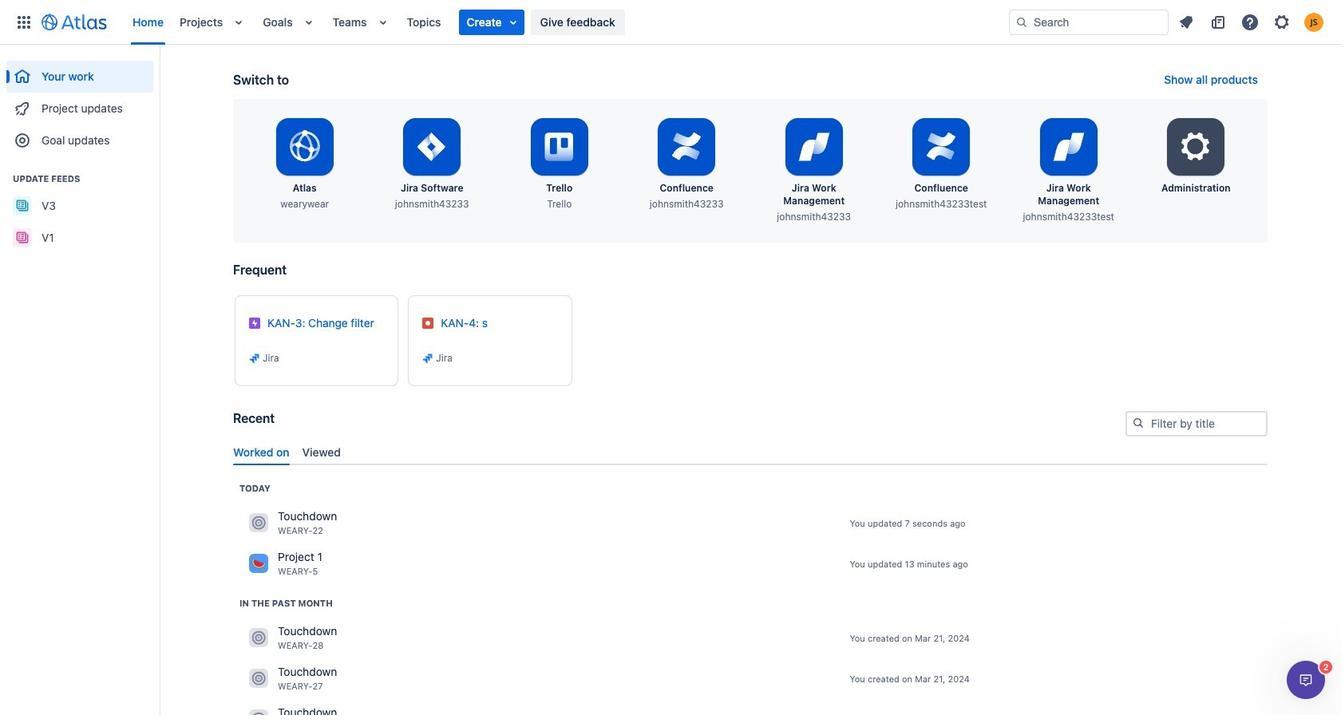 Task type: locate. For each thing, give the bounding box(es) containing it.
None search field
[[1009, 9, 1169, 35]]

0 horizontal spatial list
[[125, 0, 1009, 44]]

Search field
[[1009, 9, 1169, 35]]

townsquare image
[[249, 514, 268, 533], [249, 669, 268, 689]]

1 vertical spatial townsquare image
[[249, 629, 268, 648]]

0 vertical spatial heading
[[6, 172, 153, 185]]

0 horizontal spatial settings image
[[1177, 128, 1215, 166]]

1 horizontal spatial list
[[1172, 9, 1332, 35]]

1 group from the top
[[6, 45, 153, 161]]

0 horizontal spatial jira image
[[248, 352, 261, 365]]

list item inside list
[[459, 9, 524, 35]]

notifications image
[[1177, 12, 1196, 32]]

2 vertical spatial townsquare image
[[249, 710, 268, 715]]

0 vertical spatial townsquare image
[[249, 514, 268, 533]]

1 vertical spatial heading
[[240, 482, 271, 495]]

heading
[[6, 172, 153, 185], [240, 482, 271, 495], [240, 597, 333, 610]]

2 townsquare image from the top
[[249, 629, 268, 648]]

help image
[[1241, 12, 1260, 32]]

1 horizontal spatial settings image
[[1273, 12, 1292, 32]]

tab list
[[227, 439, 1274, 465]]

search image
[[1132, 417, 1145, 430]]

1 jira image from the left
[[248, 352, 261, 365]]

townsquare image
[[249, 554, 268, 574], [249, 629, 268, 648], [249, 710, 268, 715]]

2 vertical spatial heading
[[240, 597, 333, 610]]

1 vertical spatial townsquare image
[[249, 669, 268, 689]]

0 vertical spatial townsquare image
[[249, 554, 268, 574]]

0 horizontal spatial jira image
[[248, 352, 261, 365]]

search image
[[1016, 16, 1028, 28]]

1 townsquare image from the top
[[249, 514, 268, 533]]

1 horizontal spatial jira image
[[422, 352, 435, 365]]

dialog
[[1287, 661, 1325, 699]]

jira image
[[248, 352, 261, 365], [422, 352, 435, 365]]

banner
[[0, 0, 1341, 45]]

0 vertical spatial settings image
[[1273, 12, 1292, 32]]

list
[[125, 0, 1009, 44], [1172, 9, 1332, 35]]

1 horizontal spatial jira image
[[422, 352, 435, 365]]

settings image
[[1273, 12, 1292, 32], [1177, 128, 1215, 166]]

group
[[6, 45, 153, 161], [6, 156, 153, 259]]

list item
[[459, 9, 524, 35]]

jira image
[[248, 352, 261, 365], [422, 352, 435, 365]]



Task type: describe. For each thing, give the bounding box(es) containing it.
2 group from the top
[[6, 156, 153, 259]]

settings image inside list
[[1273, 12, 1292, 32]]

3 townsquare image from the top
[[249, 710, 268, 715]]

2 townsquare image from the top
[[249, 669, 268, 689]]

Filter by title field
[[1127, 413, 1266, 435]]

1 jira image from the left
[[248, 352, 261, 365]]

top element
[[10, 0, 1009, 44]]

2 jira image from the left
[[422, 352, 435, 365]]

1 vertical spatial settings image
[[1177, 128, 1215, 166]]

account image
[[1305, 12, 1324, 32]]

2 jira image from the left
[[422, 352, 435, 365]]

1 townsquare image from the top
[[249, 554, 268, 574]]

switch to... image
[[14, 12, 34, 32]]



Task type: vqa. For each thing, say whether or not it's contained in the screenshot.
Account image
yes



